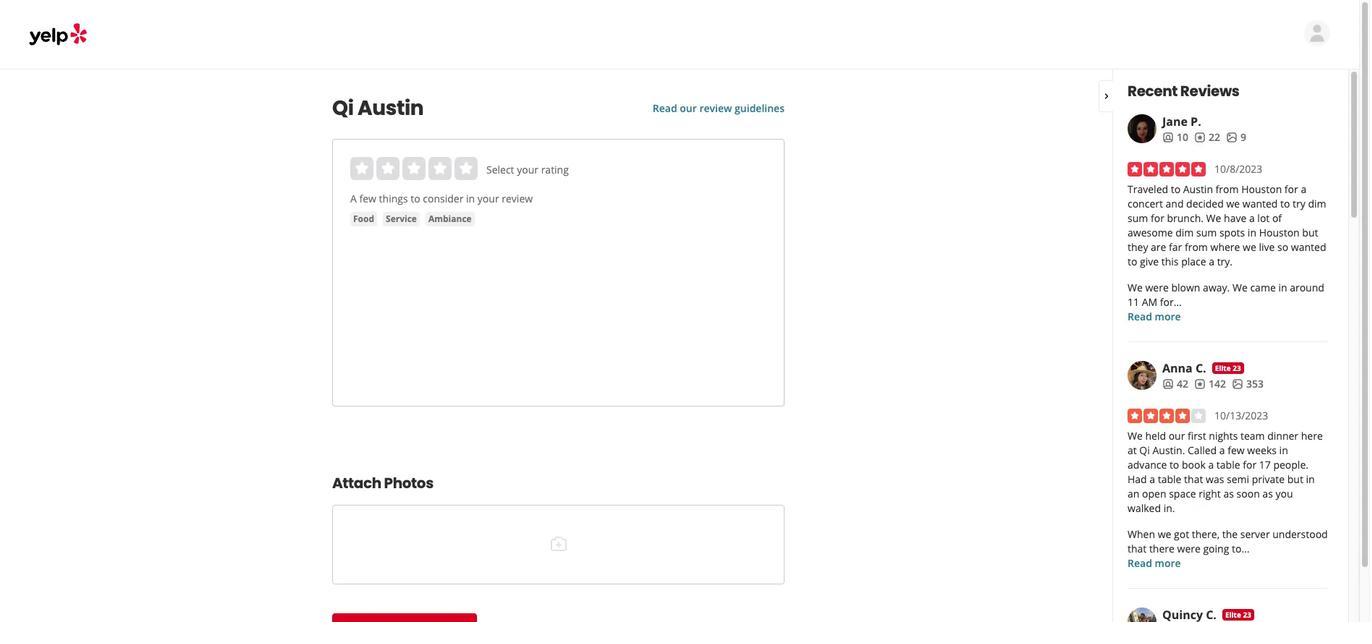 Task type: describe. For each thing, give the bounding box(es) containing it.
spots
[[1220, 226, 1245, 240]]

you
[[1276, 487, 1293, 501]]

brunch.
[[1167, 211, 1204, 225]]

0 vertical spatial elite 23
[[1215, 363, 1241, 374]]

10
[[1177, 130, 1189, 144]]

a up the try
[[1301, 182, 1307, 196]]

qi austin
[[332, 94, 424, 122]]

a few things to consider in your review
[[350, 192, 533, 206]]

1 vertical spatial elite 23
[[1226, 610, 1252, 620]]

of
[[1273, 211, 1282, 225]]

photos
[[384, 473, 434, 494]]

space
[[1169, 487, 1196, 501]]

live
[[1259, 240, 1275, 254]]

photos element for 22
[[1226, 130, 1247, 145]]

11
[[1128, 295, 1139, 309]]

we inside we held our first nights team dinner here at qi austin. called a few weeks in advance to book a table for 17 people. had a table that was semi private but in an open space right as soon as you walked in.
[[1128, 429, 1143, 443]]

1 as from the left
[[1224, 487, 1234, 501]]

to down they
[[1128, 255, 1138, 269]]

team
[[1241, 429, 1265, 443]]

there
[[1150, 542, 1175, 556]]

0 horizontal spatial your
[[478, 192, 499, 206]]

16 photos v2 image for 353
[[1232, 378, 1244, 390]]

are
[[1151, 240, 1167, 254]]

more for were
[[1155, 557, 1181, 570]]

austin.
[[1153, 444, 1185, 458]]

came
[[1251, 281, 1276, 295]]

9
[[1241, 130, 1247, 144]]

at
[[1128, 444, 1137, 458]]

read more for 11
[[1128, 310, 1181, 324]]

try
[[1293, 197, 1306, 211]]

the
[[1223, 528, 1238, 542]]

0 horizontal spatial 23
[[1233, 363, 1241, 374]]

when
[[1128, 528, 1155, 542]]

things
[[379, 192, 408, 206]]

and
[[1166, 197, 1184, 211]]

anna c.
[[1163, 361, 1207, 376]]

photo of anna c. image
[[1128, 361, 1157, 390]]

in right consider
[[466, 192, 475, 206]]

1 vertical spatial dim
[[1176, 226, 1194, 240]]

private
[[1252, 473, 1285, 486]]

read our review guidelines
[[653, 101, 785, 115]]

attach photos
[[332, 473, 434, 494]]

lot
[[1258, 211, 1270, 225]]

friends element for 142
[[1163, 377, 1189, 392]]

we held our first nights team dinner here at qi austin. called a few weeks in advance to book a table for 17 people. had a table that was semi private but in an open space right as soon as you walked in.
[[1128, 429, 1323, 515]]

traveled to austin from houston for a concert and decided we wanted to try dim sum for brunch. we have a lot of awesome dim sum spots in houston but they are far from where we live so wanted to give this place a try.
[[1128, 182, 1327, 269]]

service
[[386, 213, 417, 225]]

have
[[1224, 211, 1247, 225]]

around
[[1290, 281, 1325, 295]]

far
[[1169, 240, 1182, 254]]

more for am
[[1155, 310, 1181, 324]]

open
[[1142, 487, 1167, 501]]

a up open
[[1150, 473, 1155, 486]]

traveled
[[1128, 182, 1169, 196]]

had
[[1128, 473, 1147, 486]]

142
[[1209, 377, 1226, 391]]

that inside when we got there, the server understood that there were going to…
[[1128, 542, 1147, 556]]

a
[[350, 192, 357, 206]]

away.
[[1203, 281, 1230, 295]]

recent reviews
[[1128, 81, 1240, 101]]

qi austin link
[[332, 94, 618, 122]]

nights
[[1209, 429, 1238, 443]]

0 horizontal spatial austin
[[358, 94, 424, 122]]

ambiance
[[429, 213, 472, 225]]

in inside traveled to austin from houston for a concert and decided we wanted to try dim sum for brunch. we have a lot of awesome dim sum spots in houston but they are far from where we live so wanted to give this place a try.
[[1248, 226, 1257, 240]]

photos element for 142
[[1232, 377, 1264, 392]]

anna
[[1163, 361, 1193, 376]]

10/8/2023
[[1215, 162, 1263, 176]]

to right the things
[[411, 192, 420, 206]]

jane
[[1163, 114, 1188, 130]]

here
[[1301, 429, 1323, 443]]

called
[[1188, 444, 1217, 458]]

1 horizontal spatial from
[[1216, 182, 1239, 196]]

place
[[1182, 255, 1206, 269]]

353
[[1247, 377, 1264, 391]]

few inside we held our first nights team dinner here at qi austin. called a few weeks in advance to book a table for 17 people. had a table that was semi private but in an open space right as soon as you walked in.
[[1228, 444, 1245, 458]]

book
[[1182, 458, 1206, 472]]

understood
[[1273, 528, 1328, 542]]

held
[[1146, 429, 1166, 443]]

1 vertical spatial we
[[1243, 240, 1257, 254]]

first
[[1188, 429, 1207, 443]]

concert
[[1128, 197, 1163, 211]]

our inside we held our first nights team dinner here at qi austin. called a few weeks in advance to book a table for 17 people. had a table that was semi private but in an open space right as soon as you walked in.
[[1169, 429, 1185, 443]]

1 vertical spatial for
[[1151, 211, 1165, 225]]

weeks
[[1248, 444, 1277, 458]]

22
[[1209, 130, 1221, 144]]

we were blown away. we came in around 11 am for…
[[1128, 281, 1325, 309]]

people.
[[1274, 458, 1309, 472]]

attach
[[332, 473, 381, 494]]

soon
[[1237, 487, 1260, 501]]

reviews
[[1181, 81, 1240, 101]]

so
[[1278, 240, 1289, 254]]

1 vertical spatial from
[[1185, 240, 1208, 254]]

0 vertical spatial review
[[700, 101, 732, 115]]

was
[[1206, 473, 1224, 486]]

decided
[[1187, 197, 1224, 211]]

to up and
[[1171, 182, 1181, 196]]

16 friends v2 image for 10
[[1163, 132, 1174, 143]]

1 vertical spatial 23
[[1243, 610, 1252, 620]]

reviews element for 10
[[1194, 130, 1221, 145]]

jane p.
[[1163, 114, 1202, 130]]

1 horizontal spatial dim
[[1308, 197, 1327, 211]]

1 horizontal spatial wanted
[[1291, 240, 1327, 254]]

in inside "we were blown away. we came in around 11 am for…"
[[1279, 281, 1288, 295]]

an
[[1128, 487, 1140, 501]]

food
[[353, 213, 374, 225]]

read our review guidelines link
[[653, 101, 785, 115]]



Task type: locate. For each thing, give the bounding box(es) containing it.
we up there
[[1158, 528, 1172, 542]]

we inside traveled to austin from houston for a concert and decided we wanted to try dim sum for brunch. we have a lot of awesome dim sum spots in houston but they are far from where we live so wanted to give this place a try.
[[1206, 211, 1222, 225]]

0 horizontal spatial that
[[1128, 542, 1147, 556]]

0 vertical spatial sum
[[1128, 211, 1148, 225]]

more down there
[[1155, 557, 1181, 570]]

for up awesome
[[1151, 211, 1165, 225]]

1 friends element from the top
[[1163, 130, 1189, 145]]

p.
[[1191, 114, 1202, 130]]

in right spots
[[1248, 226, 1257, 240]]

dim right the try
[[1308, 197, 1327, 211]]

0 vertical spatial from
[[1216, 182, 1239, 196]]

we up at
[[1128, 429, 1143, 443]]

1 vertical spatial wanted
[[1291, 240, 1327, 254]]

42
[[1177, 377, 1189, 391]]

your left rating
[[517, 163, 539, 177]]

going
[[1204, 542, 1230, 556]]

1 horizontal spatial review
[[700, 101, 732, 115]]

1 vertical spatial friends element
[[1163, 377, 1189, 392]]

1 vertical spatial few
[[1228, 444, 1245, 458]]

0 vertical spatial qi
[[332, 94, 354, 122]]

to…
[[1232, 542, 1250, 556]]

1 horizontal spatial as
[[1263, 487, 1273, 501]]

1 horizontal spatial 23
[[1243, 610, 1252, 620]]

1 vertical spatial elite 23 link
[[1223, 610, 1254, 621]]

0 vertical spatial that
[[1184, 473, 1203, 486]]

reviews element down p.
[[1194, 130, 1221, 145]]

1 vertical spatial elite
[[1226, 610, 1241, 620]]

read for traveled
[[1128, 310, 1152, 324]]

few
[[359, 192, 376, 206], [1228, 444, 1245, 458]]

1 horizontal spatial table
[[1217, 458, 1241, 472]]

that down book
[[1184, 473, 1203, 486]]

recent
[[1128, 81, 1178, 101]]

your down select
[[478, 192, 499, 206]]

0 vertical spatial we
[[1227, 197, 1240, 211]]

0 vertical spatial read more
[[1128, 310, 1181, 324]]

guidelines
[[735, 101, 785, 115]]

elite 23 up the 142 on the bottom
[[1215, 363, 1241, 374]]

in down 'people.' on the bottom right of the page
[[1306, 473, 1315, 486]]

read more button
[[1128, 310, 1181, 324], [1128, 557, 1181, 571]]

a down nights
[[1220, 444, 1225, 458]]

0 vertical spatial our
[[680, 101, 697, 115]]

sum up where
[[1197, 226, 1217, 240]]

read for we
[[1128, 557, 1152, 570]]

am
[[1142, 295, 1158, 309]]

were inside "we were blown away. we came in around 11 am for…"
[[1146, 281, 1169, 295]]

2 vertical spatial we
[[1158, 528, 1172, 542]]

wanted up lot
[[1243, 197, 1278, 211]]

rating
[[541, 163, 569, 177]]

0 vertical spatial wanted
[[1243, 197, 1278, 211]]

wanted
[[1243, 197, 1278, 211], [1291, 240, 1327, 254]]

0 vertical spatial photos element
[[1226, 130, 1247, 145]]

but down the try
[[1303, 226, 1319, 240]]

consider
[[423, 192, 464, 206]]

wanted right so
[[1291, 240, 1327, 254]]

rating element
[[350, 157, 478, 180]]

1 horizontal spatial were
[[1177, 542, 1201, 556]]

a up was
[[1209, 458, 1214, 472]]

attach photos image
[[550, 535, 567, 553]]

1 vertical spatial houston
[[1259, 226, 1300, 240]]

1 vertical spatial our
[[1169, 429, 1185, 443]]

16 photos v2 image for 9
[[1226, 132, 1238, 143]]

but inside traveled to austin from houston for a concert and decided we wanted to try dim sum for brunch. we have a lot of awesome dim sum spots in houston but they are far from where we live so wanted to give this place a try.
[[1303, 226, 1319, 240]]

jeremy m. image
[[1305, 20, 1331, 46]]

1 vertical spatial qi
[[1140, 444, 1150, 458]]

friends element down anna
[[1163, 377, 1189, 392]]

read more button for 11
[[1128, 310, 1181, 324]]

read more button down am
[[1128, 310, 1181, 324]]

read more down am
[[1128, 310, 1181, 324]]

we
[[1227, 197, 1240, 211], [1243, 240, 1257, 254], [1158, 528, 1172, 542]]

read more
[[1128, 310, 1181, 324], [1128, 557, 1181, 570]]

friends element
[[1163, 130, 1189, 145], [1163, 377, 1189, 392]]

we inside when we got there, the server understood that there were going to…
[[1158, 528, 1172, 542]]

more
[[1155, 310, 1181, 324], [1155, 557, 1181, 570]]

1 vertical spatial that
[[1128, 542, 1147, 556]]

1 horizontal spatial qi
[[1140, 444, 1150, 458]]

0 vertical spatial 23
[[1233, 363, 1241, 374]]

this
[[1162, 255, 1179, 269]]

16 review v2 image for 22
[[1194, 132, 1206, 143]]

our left guidelines
[[680, 101, 697, 115]]

0 vertical spatial read more button
[[1128, 310, 1181, 324]]

0 horizontal spatial table
[[1158, 473, 1182, 486]]

they
[[1128, 240, 1148, 254]]

16 review v2 image
[[1194, 132, 1206, 143], [1194, 378, 1206, 390]]

2 horizontal spatial we
[[1243, 240, 1257, 254]]

photo of jane p. image
[[1128, 114, 1157, 143]]

from
[[1216, 182, 1239, 196], [1185, 240, 1208, 254]]

to inside we held our first nights team dinner here at qi austin. called a few weeks in advance to book a table for 17 people. had a table that was semi private but in an open space right as soon as you walked in.
[[1170, 458, 1180, 472]]

houston down of
[[1259, 226, 1300, 240]]

austin up rating element
[[358, 94, 424, 122]]

qi inside we held our first nights team dinner here at qi austin. called a few weeks in advance to book a table for 17 people. had a table that was semi private but in an open space right as soon as you walked in.
[[1140, 444, 1150, 458]]

review
[[700, 101, 732, 115], [502, 192, 533, 206]]

try.
[[1217, 255, 1233, 269]]

were down got
[[1177, 542, 1201, 556]]

select your rating
[[486, 163, 569, 177]]

1 16 review v2 image from the top
[[1194, 132, 1206, 143]]

that inside we held our first nights team dinner here at qi austin. called a few weeks in advance to book a table for 17 people. had a table that was semi private but in an open space right as soon as you walked in.
[[1184, 473, 1203, 486]]

more down for…
[[1155, 310, 1181, 324]]

for inside we held our first nights team dinner here at qi austin. called a few weeks in advance to book a table for 17 people. had a table that was semi private but in an open space right as soon as you walked in.
[[1243, 458, 1257, 472]]

dim down brunch.
[[1176, 226, 1194, 240]]

from down the 10/8/2023
[[1216, 182, 1239, 196]]

reviews element for 42
[[1194, 377, 1226, 392]]

1 vertical spatial 16 friends v2 image
[[1163, 378, 1174, 390]]

1 vertical spatial your
[[478, 192, 499, 206]]

read
[[653, 101, 677, 115], [1128, 310, 1152, 324], [1128, 557, 1152, 570]]

2 more from the top
[[1155, 557, 1181, 570]]

0 horizontal spatial qi
[[332, 94, 354, 122]]

where
[[1211, 240, 1240, 254]]

we left came on the top of the page
[[1233, 281, 1248, 295]]

1 vertical spatial read more button
[[1128, 557, 1181, 571]]

to left the try
[[1281, 197, 1290, 211]]

photos element containing 9
[[1226, 130, 1247, 145]]

16 review v2 image left 22
[[1194, 132, 1206, 143]]

1 vertical spatial more
[[1155, 557, 1181, 570]]

2 read more button from the top
[[1128, 557, 1181, 571]]

your
[[517, 163, 539, 177], [478, 192, 499, 206]]

friends element containing 10
[[1163, 130, 1189, 145]]

0 vertical spatial elite
[[1215, 363, 1231, 374]]

1 vertical spatial read more
[[1128, 557, 1181, 570]]

0 vertical spatial 16 friends v2 image
[[1163, 132, 1174, 143]]

review down select your rating
[[502, 192, 533, 206]]

austin
[[358, 94, 424, 122], [1183, 182, 1213, 196]]

friends element down jane
[[1163, 130, 1189, 145]]

a left lot
[[1249, 211, 1255, 225]]

few down nights
[[1228, 444, 1245, 458]]

0 horizontal spatial review
[[502, 192, 533, 206]]

0 vertical spatial read
[[653, 101, 677, 115]]

c.
[[1196, 361, 1207, 376]]

reviews element
[[1194, 130, 1221, 145], [1194, 377, 1226, 392]]

elite 23 link down to…
[[1223, 610, 1254, 621]]

awesome
[[1128, 226, 1173, 240]]

16 friends v2 image for 42
[[1163, 378, 1174, 390]]

0 horizontal spatial were
[[1146, 281, 1169, 295]]

0 vertical spatial were
[[1146, 281, 1169, 295]]

photos element
[[1226, 130, 1247, 145], [1232, 377, 1264, 392]]

we up 11
[[1128, 281, 1143, 295]]

0 horizontal spatial dim
[[1176, 226, 1194, 240]]

close sidebar icon image
[[1101, 90, 1113, 102], [1101, 90, 1113, 102]]

16 review v2 image for 142
[[1194, 378, 1206, 390]]

None radio
[[350, 157, 374, 180], [403, 157, 426, 180], [429, 157, 452, 180], [350, 157, 374, 180], [403, 157, 426, 180], [429, 157, 452, 180]]

photos element containing 353
[[1232, 377, 1264, 392]]

0 horizontal spatial as
[[1224, 487, 1234, 501]]

table
[[1217, 458, 1241, 472], [1158, 473, 1182, 486]]

there,
[[1192, 528, 1220, 542]]

2 as from the left
[[1263, 487, 1273, 501]]

5 star rating image
[[1128, 162, 1206, 177]]

table up the space
[[1158, 473, 1182, 486]]

10/13/2023
[[1215, 409, 1269, 423]]

that down when
[[1128, 542, 1147, 556]]

4 star rating image
[[1128, 409, 1206, 424]]

0 vertical spatial reviews element
[[1194, 130, 1221, 145]]

0 vertical spatial dim
[[1308, 197, 1327, 211]]

0 vertical spatial for
[[1285, 182, 1299, 196]]

1 horizontal spatial our
[[1169, 429, 1185, 443]]

16 friends v2 image left 10
[[1163, 132, 1174, 143]]

1 horizontal spatial few
[[1228, 444, 1245, 458]]

right
[[1199, 487, 1221, 501]]

23 right c.
[[1233, 363, 1241, 374]]

a
[[1301, 182, 1307, 196], [1249, 211, 1255, 225], [1209, 255, 1215, 269], [1220, 444, 1225, 458], [1209, 458, 1214, 472], [1150, 473, 1155, 486]]

0 horizontal spatial we
[[1158, 528, 1172, 542]]

1 horizontal spatial austin
[[1183, 182, 1213, 196]]

0 vertical spatial 16 review v2 image
[[1194, 132, 1206, 143]]

as
[[1224, 487, 1234, 501], [1263, 487, 1273, 501]]

photos element right 22
[[1226, 130, 1247, 145]]

1 horizontal spatial sum
[[1197, 226, 1217, 240]]

elite 23 down to…
[[1226, 610, 1252, 620]]

elite up the 142 on the bottom
[[1215, 363, 1231, 374]]

dim
[[1308, 197, 1327, 211], [1176, 226, 1194, 240]]

1 vertical spatial 16 photos v2 image
[[1232, 378, 1244, 390]]

0 vertical spatial elite 23 link
[[1212, 363, 1244, 374]]

read more button for there
[[1128, 557, 1181, 571]]

1 vertical spatial table
[[1158, 473, 1182, 486]]

when we got there, the server understood that there were going to…
[[1128, 528, 1328, 556]]

elite for elite 23 'link' to the bottom
[[1226, 610, 1241, 620]]

1 vertical spatial austin
[[1183, 182, 1213, 196]]

2 read more from the top
[[1128, 557, 1181, 570]]

we left live
[[1243, 240, 1257, 254]]

16 friends v2 image left 42
[[1163, 378, 1174, 390]]

2 friends element from the top
[[1163, 377, 1189, 392]]

1 more from the top
[[1155, 310, 1181, 324]]

for left 17
[[1243, 458, 1257, 472]]

for…
[[1160, 295, 1182, 309]]

server
[[1241, 528, 1270, 542]]

1 vertical spatial but
[[1288, 473, 1304, 486]]

but
[[1303, 226, 1319, 240], [1288, 473, 1304, 486]]

1 vertical spatial photos element
[[1232, 377, 1264, 392]]

were up am
[[1146, 281, 1169, 295]]

0 vertical spatial your
[[517, 163, 539, 177]]

elite 23 link
[[1212, 363, 1244, 374], [1223, 610, 1254, 621]]

1 horizontal spatial that
[[1184, 473, 1203, 486]]

qi
[[332, 94, 354, 122], [1140, 444, 1150, 458]]

to down austin. on the right of the page
[[1170, 458, 1180, 472]]

reviews element containing 22
[[1194, 130, 1221, 145]]

we down decided
[[1206, 211, 1222, 225]]

1 vertical spatial 16 review v2 image
[[1194, 378, 1206, 390]]

but inside we held our first nights team dinner here at qi austin. called a few weeks in advance to book a table for 17 people. had a table that was semi private but in an open space right as soon as you walked in.
[[1288, 473, 1304, 486]]

semi
[[1227, 473, 1250, 486]]

elite 23
[[1215, 363, 1241, 374], [1226, 610, 1252, 620]]

1 vertical spatial were
[[1177, 542, 1201, 556]]

0 vertical spatial houston
[[1242, 182, 1282, 196]]

1 vertical spatial review
[[502, 192, 533, 206]]

our
[[680, 101, 697, 115], [1169, 429, 1185, 443]]

houston up lot
[[1242, 182, 1282, 196]]

read more for there
[[1128, 557, 1181, 570]]

16 photos v2 image
[[1226, 132, 1238, 143], [1232, 378, 1244, 390]]

houston
[[1242, 182, 1282, 196], [1259, 226, 1300, 240]]

advance
[[1128, 458, 1167, 472]]

in right came on the top of the page
[[1279, 281, 1288, 295]]

1 read more button from the top
[[1128, 310, 1181, 324]]

reviews element down c.
[[1194, 377, 1226, 392]]

2 16 friends v2 image from the top
[[1163, 378, 1174, 390]]

in down dinner
[[1280, 444, 1288, 458]]

got
[[1174, 528, 1189, 542]]

read more button down there
[[1128, 557, 1181, 571]]

0 vertical spatial more
[[1155, 310, 1181, 324]]

select
[[486, 163, 514, 177]]

1 vertical spatial reviews element
[[1194, 377, 1226, 392]]

table up semi at right
[[1217, 458, 1241, 472]]

2 vertical spatial for
[[1243, 458, 1257, 472]]

1 horizontal spatial we
[[1227, 197, 1240, 211]]

austin up decided
[[1183, 182, 1213, 196]]

1 vertical spatial sum
[[1197, 226, 1217, 240]]

were inside when we got there, the server understood that there were going to…
[[1177, 542, 1201, 556]]

give
[[1140, 255, 1159, 269]]

review left guidelines
[[700, 101, 732, 115]]

23
[[1233, 363, 1241, 374], [1243, 610, 1252, 620]]

2 16 review v2 image from the top
[[1194, 378, 1206, 390]]

a left try.
[[1209, 255, 1215, 269]]

0 vertical spatial table
[[1217, 458, 1241, 472]]

few right a on the left top of the page
[[359, 192, 376, 206]]

1 reviews element from the top
[[1194, 130, 1221, 145]]

elite down to…
[[1226, 610, 1241, 620]]

as down "private"
[[1263, 487, 1273, 501]]

2 horizontal spatial for
[[1285, 182, 1299, 196]]

but down 'people.' on the bottom right of the page
[[1288, 473, 1304, 486]]

16 review v2 image down c.
[[1194, 378, 1206, 390]]

walked
[[1128, 502, 1161, 515]]

0 horizontal spatial our
[[680, 101, 697, 115]]

friends element for 22
[[1163, 130, 1189, 145]]

0 horizontal spatial from
[[1185, 240, 1208, 254]]

16 friends v2 image
[[1163, 132, 1174, 143], [1163, 378, 1174, 390]]

reviews element containing 142
[[1194, 377, 1226, 392]]

2 vertical spatial read
[[1128, 557, 1152, 570]]

16 photos v2 image left 353
[[1232, 378, 1244, 390]]

0 vertical spatial 16 photos v2 image
[[1226, 132, 1238, 143]]

0 vertical spatial but
[[1303, 226, 1319, 240]]

23 down to…
[[1243, 610, 1252, 620]]

read more down there
[[1128, 557, 1181, 570]]

0 horizontal spatial wanted
[[1243, 197, 1278, 211]]

to
[[1171, 182, 1181, 196], [411, 192, 420, 206], [1281, 197, 1290, 211], [1128, 255, 1138, 269], [1170, 458, 1180, 472]]

17
[[1259, 458, 1271, 472]]

None radio
[[376, 157, 400, 180], [455, 157, 478, 180], [376, 157, 400, 180], [455, 157, 478, 180]]

for up the try
[[1285, 182, 1299, 196]]

austin inside traveled to austin from houston for a concert and decided we wanted to try dim sum for brunch. we have a lot of awesome dim sum spots in houston but they are far from where we live so wanted to give this place a try.
[[1183, 182, 1213, 196]]

1 16 friends v2 image from the top
[[1163, 132, 1174, 143]]

1 read more from the top
[[1128, 310, 1181, 324]]

in.
[[1164, 502, 1175, 515]]

elite 23 link up the 142 on the bottom
[[1212, 363, 1244, 374]]

2 reviews element from the top
[[1194, 377, 1226, 392]]

0 horizontal spatial sum
[[1128, 211, 1148, 225]]

1 horizontal spatial for
[[1243, 458, 1257, 472]]

we up have
[[1227, 197, 1240, 211]]

photos element right the 142 on the bottom
[[1232, 377, 1264, 392]]

elite for elite 23 'link' to the top
[[1215, 363, 1231, 374]]

0 vertical spatial austin
[[358, 94, 424, 122]]

our up austin. on the right of the page
[[1169, 429, 1185, 443]]

sum
[[1128, 211, 1148, 225], [1197, 226, 1217, 240]]

friends element containing 42
[[1163, 377, 1189, 392]]

0 vertical spatial few
[[359, 192, 376, 206]]

sum down concert
[[1128, 211, 1148, 225]]

16 photos v2 image left 9
[[1226, 132, 1238, 143]]

0 vertical spatial friends element
[[1163, 130, 1189, 145]]

0 horizontal spatial for
[[1151, 211, 1165, 225]]

dinner
[[1268, 429, 1299, 443]]

blown
[[1172, 281, 1201, 295]]

from up place
[[1185, 240, 1208, 254]]

were
[[1146, 281, 1169, 295], [1177, 542, 1201, 556]]

as down semi at right
[[1224, 487, 1234, 501]]

0 horizontal spatial few
[[359, 192, 376, 206]]

1 horizontal spatial your
[[517, 163, 539, 177]]



Task type: vqa. For each thing, say whether or not it's contained in the screenshot.
"0" to the left
no



